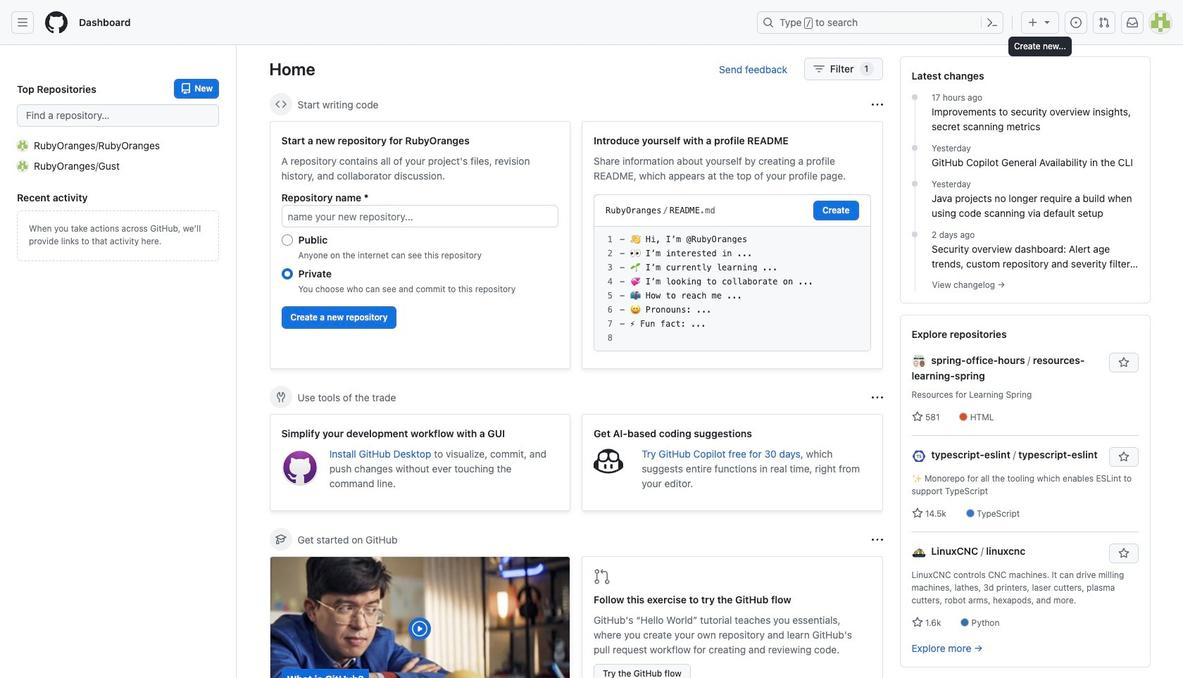 Task type: vqa. For each thing, say whether or not it's contained in the screenshot.
@LinuxCNC profile icon
yes



Task type: describe. For each thing, give the bounding box(es) containing it.
star this repository image for @spring-office-hours profile image
[[1118, 357, 1130, 368]]

none submit inside introduce yourself with a profile readme element
[[814, 201, 859, 221]]

github desktop image
[[281, 450, 318, 486]]

none radio inside start a new repository element
[[281, 268, 293, 280]]

why am i seeing this? image for get ai-based coding suggestions element
[[872, 392, 883, 403]]

why am i seeing this? image for try the github flow "element"
[[872, 534, 883, 546]]

what is github? element
[[269, 557, 571, 678]]

get ai-based coding suggestions element
[[582, 414, 883, 512]]

explore repositories navigation
[[900, 315, 1151, 668]]

git pull request image
[[1099, 17, 1110, 28]]

command palette image
[[987, 17, 998, 28]]

play image
[[412, 621, 429, 638]]

name your new repository... text field
[[281, 205, 559, 228]]

start a new repository element
[[269, 121, 571, 369]]

Top Repositories search field
[[17, 104, 219, 127]]

2 dot fill image from the top
[[910, 229, 921, 240]]

plus image
[[1028, 17, 1039, 28]]

homepage image
[[45, 11, 68, 34]]

filter image
[[814, 63, 825, 75]]

2 dot fill image from the top
[[910, 178, 921, 190]]

1 dot fill image from the top
[[910, 142, 921, 154]]

try the github flow element
[[582, 557, 883, 678]]

star this repository image
[[1118, 452, 1130, 463]]

none radio inside start a new repository element
[[281, 235, 293, 246]]



Task type: locate. For each thing, give the bounding box(es) containing it.
2 star this repository image from the top
[[1118, 548, 1130, 560]]

0 vertical spatial star this repository image
[[1118, 357, 1130, 368]]

what is github? image
[[270, 557, 570, 678]]

1 star this repository image from the top
[[1118, 357, 1130, 368]]

star image up @linuxcnc profile image
[[912, 508, 923, 519]]

dot fill image
[[910, 92, 921, 103], [910, 178, 921, 190]]

issue opened image
[[1071, 17, 1082, 28]]

@linuxcnc profile image
[[912, 546, 926, 560]]

simplify your development workflow with a gui element
[[269, 414, 571, 512]]

mortar board image
[[275, 534, 286, 545]]

1 dot fill image from the top
[[910, 92, 921, 103]]

star this repository image
[[1118, 357, 1130, 368], [1118, 548, 1130, 560]]

2 why am i seeing this? image from the top
[[872, 392, 883, 403]]

why am i seeing this? image for introduce yourself with a profile readme element
[[872, 99, 883, 110]]

notifications image
[[1127, 17, 1139, 28]]

star image
[[912, 508, 923, 519], [912, 617, 923, 629]]

1 vertical spatial why am i seeing this? image
[[872, 392, 883, 403]]

why am i seeing this? image
[[872, 99, 883, 110], [872, 392, 883, 403], [872, 534, 883, 546]]

None radio
[[281, 235, 293, 246]]

triangle down image
[[1042, 16, 1053, 27]]

explore element
[[900, 56, 1151, 678]]

dot fill image
[[910, 142, 921, 154], [910, 229, 921, 240]]

star image
[[912, 412, 923, 423]]

star this repository image for @linuxcnc profile image
[[1118, 548, 1130, 560]]

code image
[[275, 99, 286, 110]]

0 vertical spatial dot fill image
[[910, 92, 921, 103]]

2 star image from the top
[[912, 617, 923, 629]]

1 vertical spatial dot fill image
[[910, 229, 921, 240]]

tooltip
[[1009, 37, 1072, 56]]

git pull request image
[[594, 569, 611, 585]]

Find a repository… text field
[[17, 104, 219, 127]]

1 vertical spatial star image
[[912, 617, 923, 629]]

@typescript-eslint profile image
[[912, 449, 926, 463]]

3 why am i seeing this? image from the top
[[872, 534, 883, 546]]

1 why am i seeing this? image from the top
[[872, 99, 883, 110]]

introduce yourself with a profile readme element
[[582, 121, 883, 369]]

1 vertical spatial star this repository image
[[1118, 548, 1130, 560]]

1 star image from the top
[[912, 508, 923, 519]]

gust image
[[17, 160, 28, 172]]

0 vertical spatial dot fill image
[[910, 142, 921, 154]]

@spring-office-hours profile image
[[912, 355, 926, 369]]

0 vertical spatial why am i seeing this? image
[[872, 99, 883, 110]]

None submit
[[814, 201, 859, 221]]

tools image
[[275, 392, 286, 403]]

rubyoranges image
[[17, 140, 28, 151]]

star image for @typescript-eslint profile 'image'
[[912, 508, 923, 519]]

1 vertical spatial dot fill image
[[910, 178, 921, 190]]

star image for @linuxcnc profile image
[[912, 617, 923, 629]]

0 vertical spatial star image
[[912, 508, 923, 519]]

star image down @linuxcnc profile image
[[912, 617, 923, 629]]

None radio
[[281, 268, 293, 280]]

2 vertical spatial why am i seeing this? image
[[872, 534, 883, 546]]



